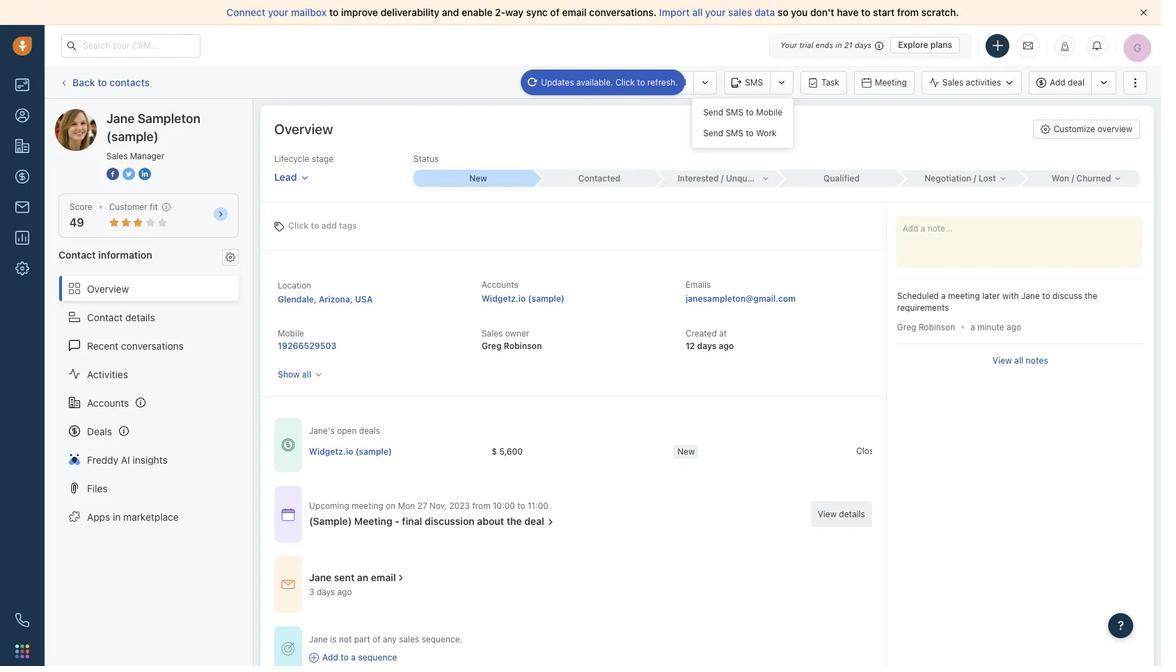 Task type: describe. For each thing, give the bounding box(es) containing it.
explore
[[898, 40, 928, 50]]

upcoming
[[309, 501, 349, 512]]

view details
[[818, 510, 865, 520]]

phone element
[[8, 607, 36, 635]]

negotiation / lost link
[[898, 170, 1019, 187]]

minute
[[977, 322, 1004, 333]]

widgetz.io inside accounts widgetz.io (sample)
[[482, 294, 526, 304]]

usa
[[355, 294, 373, 305]]

conversations
[[121, 340, 184, 352]]

created
[[686, 329, 717, 339]]

notes
[[1026, 356, 1048, 366]]

deal inside button
[[1068, 77, 1084, 88]]

2023
[[449, 501, 470, 512]]

part
[[354, 635, 370, 645]]

not
[[339, 635, 352, 645]]

ago for a minute ago
[[1007, 322, 1021, 333]]

won / churned link
[[1019, 170, 1140, 187]]

call link
[[651, 71, 694, 94]]

container_wx8msf4aqz5i3rn1 image left the 3
[[281, 578, 295, 592]]

1 vertical spatial new
[[677, 447, 695, 457]]

all for show all
[[302, 370, 311, 380]]

in for apps in marketplace
[[113, 511, 121, 523]]

(sample) for accounts widgetz.io (sample)
[[528, 294, 564, 304]]

task
[[821, 77, 839, 87]]

refresh.
[[647, 77, 678, 87]]

back to contacts link
[[58, 72, 150, 93]]

to inside 'add to a sequence' link
[[341, 653, 349, 664]]

nov,
[[430, 501, 447, 512]]

back to contacts
[[72, 76, 150, 88]]

scheduled a meeting later with jane to discuss the requirements
[[897, 291, 1097, 313]]

container_wx8msf4aqz5i3rn1 image
[[396, 573, 406, 583]]

sent
[[334, 572, 355, 584]]

0 horizontal spatial email
[[371, 572, 396, 584]]

later
[[982, 291, 1000, 301]]

sampleton for jane sampleton (sample) sales manager
[[138, 111, 200, 126]]

greg inside sales owner greg robinson
[[482, 341, 502, 352]]

conversations.
[[589, 6, 657, 18]]

sales owner greg robinson
[[482, 329, 542, 352]]

sales for sales activities
[[942, 77, 963, 88]]

lifecycle stage
[[274, 154, 333, 164]]

sequence
[[358, 653, 397, 664]]

customize
[[1054, 124, 1095, 134]]

1 your from the left
[[268, 6, 288, 18]]

customer
[[109, 202, 147, 212]]

apps
[[87, 511, 110, 523]]

any
[[383, 635, 397, 645]]

/ for negotiation
[[974, 173, 976, 184]]

your trial ends in 21 days
[[780, 40, 872, 49]]

lost
[[979, 173, 996, 184]]

2 horizontal spatial a
[[970, 322, 975, 333]]

owner
[[505, 329, 529, 339]]

available.
[[576, 77, 613, 87]]

jane's open deals
[[309, 426, 380, 437]]

a minute ago
[[970, 322, 1021, 333]]

discussion
[[425, 516, 475, 528]]

contact details
[[87, 312, 155, 323]]

mng settings image
[[226, 253, 235, 262]]

ago inside created at 12 days ago
[[719, 341, 734, 352]]

connect your mailbox to improve deliverability and enable 2-way sync of email conversations. import all your sales data so you don't have to start from scratch.
[[227, 6, 959, 18]]

days inside created at 12 days ago
[[697, 341, 716, 352]]

$
[[492, 447, 497, 457]]

information
[[98, 249, 152, 261]]

linkedin circled image
[[139, 167, 151, 182]]

connect your mailbox link
[[227, 6, 329, 18]]

twitter circled image
[[123, 167, 135, 182]]

jane sent an email
[[309, 572, 396, 584]]

add for add deal
[[1050, 77, 1066, 88]]

updates
[[541, 77, 574, 87]]

container_wx8msf4aqz5i3rn1 image left the widgetz.io (sample)
[[281, 439, 295, 453]]

sequence.
[[422, 635, 462, 645]]

add to a sequence
[[322, 653, 397, 664]]

churned
[[1077, 173, 1111, 184]]

jane for jane sampleton (sample)
[[83, 109, 104, 120]]

status
[[413, 154, 439, 164]]

view all notes link
[[992, 355, 1048, 367]]

view for view all notes
[[992, 356, 1012, 366]]

add for add to a sequence
[[322, 653, 338, 664]]

lifecycle
[[274, 154, 309, 164]]

to left start
[[861, 6, 870, 18]]

so
[[778, 6, 788, 18]]

sms for work
[[726, 128, 744, 138]]

recent
[[87, 340, 118, 352]]

0 vertical spatial widgetz.io (sample) link
[[482, 294, 564, 304]]

arizona,
[[319, 294, 353, 305]]

mon
[[398, 501, 415, 512]]

emails
[[686, 280, 711, 290]]

21
[[844, 40, 853, 49]]

container_wx8msf4aqz5i3rn1 image down 11:00
[[546, 518, 555, 527]]

qualified link
[[777, 170, 898, 187]]

1 horizontal spatial of
[[550, 6, 560, 18]]

1 horizontal spatial mobile
[[756, 107, 782, 118]]

0 horizontal spatial meeting
[[354, 516, 392, 528]]

ai
[[121, 454, 130, 466]]

0 horizontal spatial sales
[[399, 635, 419, 645]]

49 button
[[70, 217, 84, 229]]

activities
[[966, 77, 1001, 88]]

customize overview button
[[1033, 120, 1140, 139]]

10:00
[[493, 501, 515, 512]]

click inside updates available. click to refresh. "link"
[[615, 77, 635, 87]]

won
[[1052, 173, 1069, 184]]

3
[[309, 588, 314, 598]]

close image
[[1140, 9, 1147, 16]]

robinson inside sales owner greg robinson
[[504, 341, 542, 352]]

closes in jan
[[856, 446, 908, 457]]

call button
[[651, 71, 694, 94]]

0 vertical spatial in
[[836, 40, 842, 49]]

1 vertical spatial meeting
[[352, 501, 383, 512]]

have
[[837, 6, 859, 18]]

row containing closes in jan
[[309, 438, 1039, 467]]

1 vertical spatial deal
[[524, 516, 544, 528]]

jane's
[[309, 426, 335, 437]]

enable
[[462, 6, 492, 18]]

1 horizontal spatial all
[[692, 6, 703, 18]]

view for view details
[[818, 510, 837, 520]]

1 vertical spatial widgetz.io (sample) link
[[309, 446, 392, 458]]

1 vertical spatial the
[[507, 516, 522, 528]]

(sample) inside row
[[355, 447, 392, 457]]

improve
[[341, 6, 378, 18]]

updates available. click to refresh. link
[[521, 69, 685, 95]]

to right mailbox
[[329, 6, 339, 18]]

1 horizontal spatial from
[[897, 6, 919, 18]]

sms inside "button"
[[745, 77, 763, 87]]

contact for contact information
[[58, 249, 96, 261]]

Search your CRM... text field
[[61, 34, 200, 57]]

2 vertical spatial a
[[351, 653, 356, 664]]

email image
[[1023, 40, 1033, 51]]

view details link
[[811, 502, 872, 528]]

freddy ai insights
[[87, 454, 168, 466]]

contacted link
[[535, 170, 656, 187]]

sales for sales owner greg robinson
[[482, 329, 503, 339]]

on
[[386, 501, 396, 512]]

12
[[686, 341, 695, 352]]

in for closes in jan
[[885, 446, 892, 457]]

a inside scheduled a meeting later with jane to discuss the requirements
[[941, 291, 946, 301]]

to left 11:00
[[517, 501, 525, 512]]

freddy
[[87, 454, 118, 466]]

accounts for accounts widgetz.io (sample)
[[482, 280, 518, 290]]

to left work
[[746, 128, 754, 138]]

sales activities
[[942, 77, 1001, 88]]

created at 12 days ago
[[686, 329, 734, 352]]

facebook circled image
[[106, 167, 119, 182]]

closes
[[856, 446, 883, 457]]



Task type: locate. For each thing, give the bounding box(es) containing it.
1 vertical spatial contact
[[87, 312, 123, 323]]

score
[[70, 202, 92, 212]]

0 vertical spatial contact
[[58, 249, 96, 261]]

(sample) for jane sampleton (sample) sales manager
[[106, 129, 158, 144]]

1 vertical spatial overview
[[87, 283, 129, 295]]

accounts inside accounts widgetz.io (sample)
[[482, 280, 518, 290]]

/ for interested
[[721, 173, 724, 184]]

0 horizontal spatial overview
[[87, 283, 129, 295]]

meeting down explore
[[875, 77, 907, 87]]

2 vertical spatial days
[[317, 588, 335, 598]]

sales inside sales owner greg robinson
[[482, 329, 503, 339]]

negotiation / lost button
[[898, 170, 1019, 187]]

sync
[[526, 6, 548, 18]]

1 vertical spatial from
[[472, 501, 490, 512]]

1 horizontal spatial widgetz.io
[[482, 294, 526, 304]]

phone image
[[15, 614, 29, 628]]

1 horizontal spatial in
[[836, 40, 842, 49]]

widgetz.io (sample)
[[309, 447, 392, 457]]

view inside "link"
[[818, 510, 837, 520]]

customize overview
[[1054, 124, 1133, 134]]

details up recent conversations
[[125, 312, 155, 323]]

0 horizontal spatial days
[[317, 588, 335, 598]]

1 vertical spatial ago
[[719, 341, 734, 352]]

sms for mobile
[[726, 107, 744, 118]]

robinson down the requirements
[[919, 322, 955, 333]]

1 horizontal spatial add
[[1050, 77, 1066, 88]]

container_wx8msf4aqz5i3rn1 image left upcoming
[[281, 508, 295, 522]]

49
[[70, 217, 84, 229]]

to down not
[[341, 653, 349, 664]]

freshworks switcher image
[[15, 645, 29, 659]]

a left minute
[[970, 322, 975, 333]]

jan
[[894, 446, 908, 457]]

about
[[477, 516, 504, 528]]

sales left activities
[[942, 77, 963, 88]]

contact down 49 'button'
[[58, 249, 96, 261]]

the inside scheduled a meeting later with jane to discuss the requirements
[[1085, 291, 1097, 301]]

11:00
[[528, 501, 548, 512]]

0 vertical spatial of
[[550, 6, 560, 18]]

0 vertical spatial sms
[[745, 77, 763, 87]]

details for view details
[[839, 510, 865, 520]]

email right 'an'
[[371, 572, 396, 584]]

ago down "at"
[[719, 341, 734, 352]]

insights
[[133, 454, 168, 466]]

1 vertical spatial email
[[371, 572, 396, 584]]

1 vertical spatial of
[[372, 635, 380, 645]]

greg down accounts widgetz.io (sample)
[[482, 341, 502, 352]]

0 vertical spatial widgetz.io
[[482, 294, 526, 304]]

0 horizontal spatial all
[[302, 370, 311, 380]]

0 vertical spatial from
[[897, 6, 919, 18]]

0 horizontal spatial in
[[113, 511, 121, 523]]

mobile up 19266529503
[[278, 329, 304, 339]]

plans
[[931, 40, 952, 50]]

0 horizontal spatial of
[[372, 635, 380, 645]]

0 vertical spatial meeting
[[875, 77, 907, 87]]

row
[[309, 438, 1039, 467]]

1 horizontal spatial ago
[[719, 341, 734, 352]]

/
[[721, 173, 724, 184], [974, 173, 976, 184], [1072, 173, 1074, 184]]

score 49
[[70, 202, 92, 229]]

interested / unqualified
[[678, 173, 772, 184]]

0 horizontal spatial your
[[268, 6, 288, 18]]

1 horizontal spatial /
[[974, 173, 976, 184]]

your
[[780, 40, 797, 49]]

in right apps
[[113, 511, 121, 523]]

scheduled
[[897, 291, 939, 301]]

meeting button
[[854, 71, 914, 94]]

1 horizontal spatial sales
[[482, 329, 503, 339]]

1 horizontal spatial widgetz.io (sample) link
[[482, 294, 564, 304]]

days right 21 at the right top of the page
[[855, 40, 872, 49]]

0 vertical spatial add
[[1050, 77, 1066, 88]]

jane sampleton (sample) sales manager
[[106, 111, 200, 161]]

contact for contact details
[[87, 312, 123, 323]]

glendale,
[[278, 294, 317, 305]]

0 vertical spatial greg
[[897, 322, 916, 333]]

1 horizontal spatial meeting
[[948, 291, 980, 301]]

2 horizontal spatial /
[[1072, 173, 1074, 184]]

0 horizontal spatial view
[[818, 510, 837, 520]]

1 horizontal spatial meeting
[[875, 77, 907, 87]]

fit
[[150, 202, 158, 212]]

overview
[[1098, 124, 1133, 134]]

send for send sms to mobile
[[703, 107, 723, 118]]

location glendale, arizona, usa
[[278, 281, 373, 305]]

send for send sms to work
[[703, 128, 723, 138]]

meeting down on
[[354, 516, 392, 528]]

container_wx8msf4aqz5i3rn1 image left is
[[281, 642, 295, 656]]

robinson
[[919, 322, 955, 333], [504, 341, 542, 352]]

updates available. click to refresh.
[[541, 77, 678, 87]]

(sample) inside accounts widgetz.io (sample)
[[528, 294, 564, 304]]

jane down back
[[83, 109, 104, 120]]

2 vertical spatial sales
[[482, 329, 503, 339]]

location
[[278, 281, 311, 291]]

(sample) for jane sampleton (sample)
[[158, 109, 197, 120]]

sms up the send sms to mobile
[[745, 77, 763, 87]]

0 vertical spatial sales
[[728, 6, 752, 18]]

2 horizontal spatial all
[[1014, 356, 1023, 366]]

in
[[836, 40, 842, 49], [885, 446, 892, 457], [113, 511, 121, 523]]

1 / from the left
[[721, 173, 724, 184]]

0 horizontal spatial details
[[125, 312, 155, 323]]

to left discuss
[[1042, 291, 1050, 301]]

0 vertical spatial a
[[941, 291, 946, 301]]

0 vertical spatial robinson
[[919, 322, 955, 333]]

jane inside "jane sampleton (sample) sales manager"
[[106, 111, 135, 126]]

2 horizontal spatial sales
[[942, 77, 963, 88]]

5,600
[[499, 447, 523, 457]]

mobile inside 'mobile 19266529503'
[[278, 329, 304, 339]]

deliverability
[[381, 6, 439, 18]]

the right discuss
[[1085, 291, 1097, 301]]

don't
[[810, 6, 834, 18]]

2 vertical spatial ago
[[337, 588, 352, 598]]

2 horizontal spatial days
[[855, 40, 872, 49]]

0 vertical spatial details
[[125, 312, 155, 323]]

2 your from the left
[[705, 6, 726, 18]]

1 vertical spatial details
[[839, 510, 865, 520]]

1 horizontal spatial sales
[[728, 6, 752, 18]]

1 vertical spatial meeting
[[354, 516, 392, 528]]

0 horizontal spatial add
[[322, 653, 338, 664]]

activities
[[87, 369, 128, 380]]

ago for 3 days ago
[[337, 588, 352, 598]]

jane for jane is not part of any sales sequence.
[[309, 635, 328, 645]]

/ right "won"
[[1072, 173, 1074, 184]]

widgetz.io inside "widgetz.io (sample)" link
[[309, 447, 353, 457]]

0 vertical spatial meeting
[[948, 291, 980, 301]]

your left mailbox
[[268, 6, 288, 18]]

to inside back to contacts link
[[98, 76, 107, 88]]

view all notes
[[992, 356, 1048, 366]]

send up send sms to work
[[703, 107, 723, 118]]

manager
[[130, 151, 164, 161]]

container_wx8msf4aqz5i3rn1 image inside 'add to a sequence' link
[[309, 654, 319, 663]]

all right import
[[692, 6, 703, 18]]

unqualified
[[726, 173, 772, 184]]

widgetz.io up the owner
[[482, 294, 526, 304]]

/ inside button
[[974, 173, 976, 184]]

customer fit
[[109, 202, 158, 212]]

jane for jane sampleton (sample) sales manager
[[106, 111, 135, 126]]

sms button
[[724, 71, 770, 94]]

0 vertical spatial days
[[855, 40, 872, 49]]

0 horizontal spatial ago
[[337, 588, 352, 598]]

/ for won
[[1072, 173, 1074, 184]]

27
[[417, 501, 427, 512]]

1 vertical spatial view
[[818, 510, 837, 520]]

1 send from the top
[[703, 107, 723, 118]]

overview up lifecycle stage
[[274, 121, 333, 137]]

2 horizontal spatial ago
[[1007, 322, 1021, 333]]

deal down 11:00
[[524, 516, 544, 528]]

sms down the send sms to mobile
[[726, 128, 744, 138]]

of left 'any'
[[372, 635, 380, 645]]

1 horizontal spatial the
[[1085, 291, 1097, 301]]

overview
[[274, 121, 333, 137], [87, 283, 129, 295]]

all left 'notes'
[[1014, 356, 1023, 366]]

details down closes
[[839, 510, 865, 520]]

0 horizontal spatial mobile
[[278, 329, 304, 339]]

0 vertical spatial ago
[[1007, 322, 1021, 333]]

won / churned button
[[1019, 170, 1140, 187]]

(sample) up manager
[[158, 109, 197, 120]]

(sample) inside "jane sampleton (sample) sales manager"
[[106, 129, 158, 144]]

1 vertical spatial sms
[[726, 107, 744, 118]]

2 / from the left
[[974, 173, 976, 184]]

won / churned
[[1052, 173, 1111, 184]]

sales left the owner
[[482, 329, 503, 339]]

0 vertical spatial deal
[[1068, 77, 1084, 88]]

meeting left on
[[352, 501, 383, 512]]

mobile 19266529503
[[278, 329, 336, 352]]

start
[[873, 6, 895, 18]]

in left 21 at the right top of the page
[[836, 40, 842, 49]]

a down not
[[351, 653, 356, 664]]

to right back
[[98, 76, 107, 88]]

jane up the 3
[[309, 572, 332, 584]]

2 vertical spatial all
[[302, 370, 311, 380]]

jane right with
[[1021, 291, 1040, 301]]

requirements
[[897, 303, 949, 313]]

janesampleton@gmail.com
[[686, 294, 796, 304]]

sales inside "jane sampleton (sample) sales manager"
[[106, 151, 128, 161]]

deal up customize
[[1068, 77, 1084, 88]]

accounts up the owner
[[482, 280, 518, 290]]

data
[[755, 6, 775, 18]]

task button
[[801, 71, 847, 94]]

negotiation / lost
[[925, 173, 996, 184]]

0 vertical spatial the
[[1085, 291, 1097, 301]]

widgetz.io (sample) link down the open
[[309, 446, 392, 458]]

sales up facebook circled "image"
[[106, 151, 128, 161]]

and
[[442, 6, 459, 18]]

sampleton inside "jane sampleton (sample) sales manager"
[[138, 111, 200, 126]]

to up send sms to work
[[746, 107, 754, 118]]

back
[[72, 76, 95, 88]]

the
[[1085, 291, 1097, 301], [507, 516, 522, 528]]

1 vertical spatial mobile
[[278, 329, 304, 339]]

days right the 3
[[317, 588, 335, 598]]

new inside new link
[[469, 173, 487, 184]]

0 horizontal spatial greg
[[482, 341, 502, 352]]

sms up send sms to work
[[726, 107, 744, 118]]

1 vertical spatial add
[[322, 653, 338, 664]]

1 vertical spatial send
[[703, 128, 723, 138]]

0 horizontal spatial meeting
[[352, 501, 383, 512]]

of right sync
[[550, 6, 560, 18]]

1 vertical spatial robinson
[[504, 341, 542, 352]]

1 horizontal spatial robinson
[[919, 322, 955, 333]]

(sample) down jane sampleton (sample)
[[106, 129, 158, 144]]

sales
[[728, 6, 752, 18], [399, 635, 419, 645]]

add
[[321, 220, 337, 231]]

show
[[278, 370, 300, 380]]

sampleton for jane sampleton (sample)
[[107, 109, 155, 120]]

you
[[791, 6, 808, 18]]

19266529503 link
[[278, 341, 336, 352]]

0 vertical spatial click
[[615, 77, 635, 87]]

meeting left later
[[948, 291, 980, 301]]

to inside updates available. click to refresh. "link"
[[637, 77, 645, 87]]

/ right interested
[[721, 173, 724, 184]]

(sample) up the owner
[[528, 294, 564, 304]]

emails janesampleton@gmail.com
[[686, 280, 796, 304]]

sales right 'any'
[[399, 635, 419, 645]]

/ left lost
[[974, 173, 976, 184]]

1 vertical spatial all
[[1014, 356, 1023, 366]]

1 vertical spatial a
[[970, 322, 975, 333]]

trial
[[799, 40, 813, 49]]

overview up contact details
[[87, 283, 129, 295]]

ago down sent
[[337, 588, 352, 598]]

the down "10:00"
[[507, 516, 522, 528]]

19266529503
[[278, 341, 336, 352]]

mobile up work
[[756, 107, 782, 118]]

days down created
[[697, 341, 716, 352]]

ago right minute
[[1007, 322, 1021, 333]]

all for view all notes
[[1014, 356, 1023, 366]]

0 horizontal spatial /
[[721, 173, 724, 184]]

meeting inside scheduled a meeting later with jane to discuss the requirements
[[948, 291, 980, 301]]

import
[[659, 6, 690, 18]]

widgetz.io (sample) link up the owner
[[482, 294, 564, 304]]

sales left data
[[728, 6, 752, 18]]

greg down the requirements
[[897, 322, 916, 333]]

all right show
[[302, 370, 311, 380]]

add down is
[[322, 653, 338, 664]]

in left jan
[[885, 446, 892, 457]]

1 vertical spatial click
[[288, 220, 309, 231]]

container_wx8msf4aqz5i3rn1 image
[[281, 439, 295, 453], [281, 508, 295, 522], [546, 518, 555, 527], [281, 578, 295, 592], [281, 642, 295, 656], [309, 654, 319, 663]]

accounts for accounts
[[87, 397, 129, 409]]

0 vertical spatial sales
[[942, 77, 963, 88]]

contacted
[[578, 173, 620, 184]]

jane down contacts
[[106, 111, 135, 126]]

sampleton down contacts
[[107, 109, 155, 120]]

add inside button
[[1050, 77, 1066, 88]]

sampleton up manager
[[138, 111, 200, 126]]

widgetz.io down jane's
[[309, 447, 353, 457]]

mailbox
[[291, 6, 327, 18]]

0 horizontal spatial new
[[469, 173, 487, 184]]

2 send from the top
[[703, 128, 723, 138]]

meeting inside meeting button
[[875, 77, 907, 87]]

contact up recent
[[87, 312, 123, 323]]

0 vertical spatial accounts
[[482, 280, 518, 290]]

1 horizontal spatial email
[[562, 6, 587, 18]]

container_wx8msf4aqz5i3rn1 image left add to a sequence
[[309, 654, 319, 663]]

to
[[329, 6, 339, 18], [861, 6, 870, 18], [98, 76, 107, 88], [637, 77, 645, 87], [746, 107, 754, 118], [746, 128, 754, 138], [311, 220, 319, 231], [1042, 291, 1050, 301], [517, 501, 525, 512], [341, 653, 349, 664]]

1 vertical spatial in
[[885, 446, 892, 457]]

days
[[855, 40, 872, 49], [697, 341, 716, 352], [317, 588, 335, 598]]

1 vertical spatial widgetz.io
[[309, 447, 353, 457]]

0 horizontal spatial deal
[[524, 516, 544, 528]]

0 vertical spatial overview
[[274, 121, 333, 137]]

your right import
[[705, 6, 726, 18]]

with
[[1002, 291, 1019, 301]]

to right email
[[637, 77, 645, 87]]

click left add
[[288, 220, 309, 231]]

0 horizontal spatial widgetz.io (sample) link
[[309, 446, 392, 458]]

discuss
[[1053, 291, 1082, 301]]

email right sync
[[562, 6, 587, 18]]

robinson down the owner
[[504, 341, 542, 352]]

2-
[[495, 6, 505, 18]]

jane left is
[[309, 635, 328, 645]]

1 horizontal spatial new
[[677, 447, 695, 457]]

(sample) down deals
[[355, 447, 392, 457]]

meeting
[[875, 77, 907, 87], [354, 516, 392, 528]]

1 horizontal spatial deal
[[1068, 77, 1084, 88]]

0 horizontal spatial accounts
[[87, 397, 129, 409]]

1 horizontal spatial overview
[[274, 121, 333, 137]]

0 horizontal spatial the
[[507, 516, 522, 528]]

0 vertical spatial mobile
[[756, 107, 782, 118]]

0 horizontal spatial a
[[351, 653, 356, 664]]

0 horizontal spatial click
[[288, 220, 309, 231]]

send down the send sms to mobile
[[703, 128, 723, 138]]

email button
[[594, 71, 644, 94]]

jane for jane sent an email
[[309, 572, 332, 584]]

email
[[562, 6, 587, 18], [371, 572, 396, 584]]

2 horizontal spatial in
[[885, 446, 892, 457]]

from up about
[[472, 501, 490, 512]]

greg
[[897, 322, 916, 333], [482, 341, 502, 352]]

to inside scheduled a meeting later with jane to discuss the requirements
[[1042, 291, 1050, 301]]

ends
[[816, 40, 833, 49]]

way
[[505, 6, 524, 18]]

0 vertical spatial email
[[562, 6, 587, 18]]

add up customize
[[1050, 77, 1066, 88]]

from right start
[[897, 6, 919, 18]]

1 vertical spatial greg
[[482, 341, 502, 352]]

1 horizontal spatial a
[[941, 291, 946, 301]]

a up the requirements
[[941, 291, 946, 301]]

3 / from the left
[[1072, 173, 1074, 184]]

to left add
[[311, 220, 319, 231]]

details for contact details
[[125, 312, 155, 323]]

click right available.
[[615, 77, 635, 87]]

1 horizontal spatial greg
[[897, 322, 916, 333]]

upcoming meeting on mon 27 nov, 2023 from 10:00 to 11:00
[[309, 501, 548, 512]]

add deal
[[1050, 77, 1084, 88]]

1 horizontal spatial your
[[705, 6, 726, 18]]

details inside view details "link"
[[839, 510, 865, 520]]

0 vertical spatial send
[[703, 107, 723, 118]]

accounts down activities
[[87, 397, 129, 409]]

3 days ago
[[309, 588, 352, 598]]

jane inside scheduled a meeting later with jane to discuss the requirements
[[1021, 291, 1040, 301]]

stage
[[312, 154, 333, 164]]

glendale, arizona, usa link
[[278, 294, 373, 305]]



Task type: vqa. For each thing, say whether or not it's contained in the screenshot.
Other Trash on the right top of the page
no



